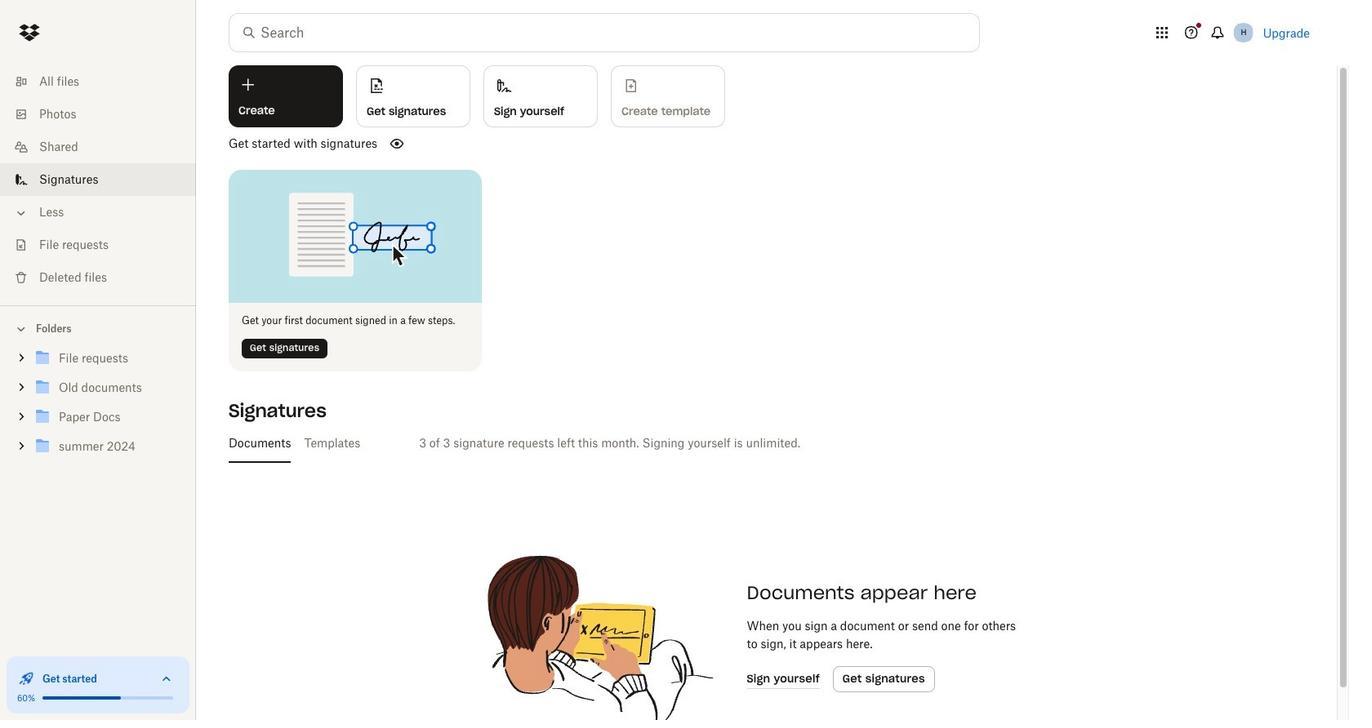 Task type: locate. For each thing, give the bounding box(es) containing it.
dropbox image
[[13, 16, 46, 49]]

group
[[0, 341, 196, 474]]

tab list
[[222, 424, 1305, 463]]

getting started progress progress bar
[[42, 697, 121, 700]]

less image
[[13, 205, 29, 221]]

list item
[[0, 163, 196, 196]]

list
[[0, 56, 196, 306]]



Task type: describe. For each thing, give the bounding box(es) containing it.
Search in folder "Dropbox" text field
[[261, 23, 946, 42]]



Task type: vqa. For each thing, say whether or not it's contained in the screenshot.
the topmost the files
no



